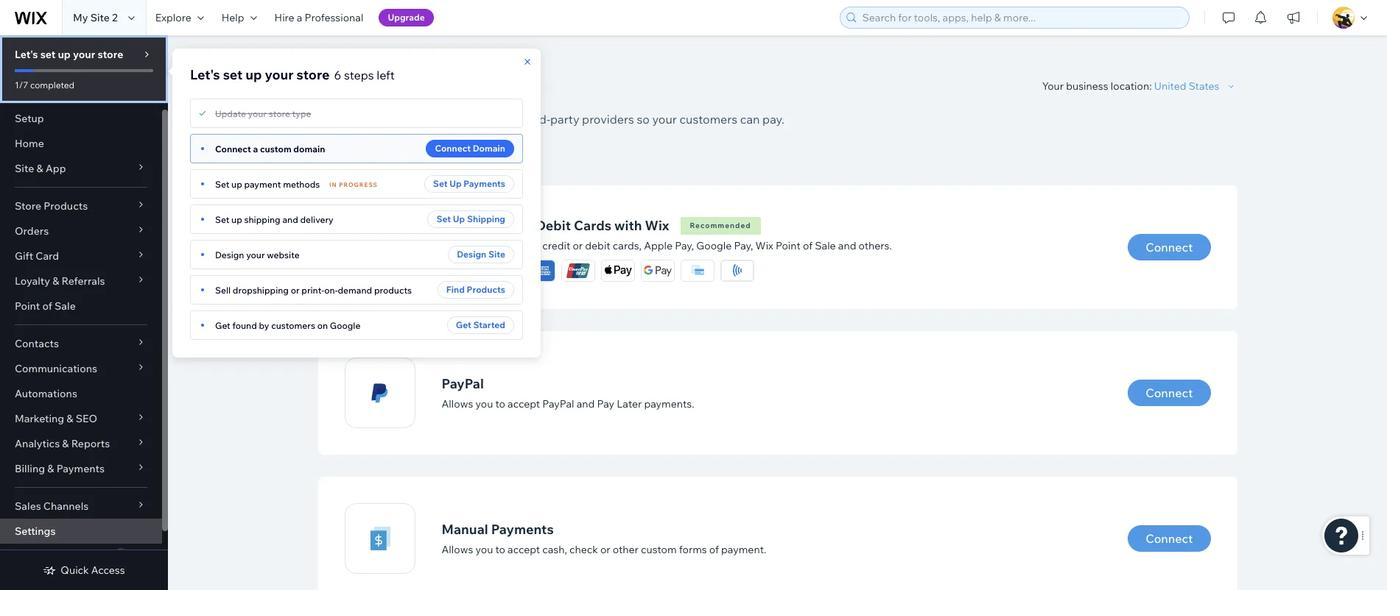 Task type: locate. For each thing, give the bounding box(es) containing it.
0 vertical spatial other
[[489, 112, 518, 127]]

0 horizontal spatial ,
[[692, 239, 694, 252]]

& left reports
[[62, 438, 69, 451]]

get left started
[[456, 320, 471, 331]]

referrals
[[62, 275, 105, 288]]

0 vertical spatial up
[[450, 178, 462, 189]]

3 you from the top
[[476, 543, 493, 557]]

1 vertical spatial accept
[[508, 398, 540, 411]]

& for marketing
[[67, 413, 73, 426]]

set up payments
[[433, 178, 506, 189]]

get inside button
[[456, 320, 471, 331]]

design up visa image
[[457, 249, 487, 260]]

2 vertical spatial wix
[[756, 239, 774, 252]]

of left 'others.'
[[803, 239, 813, 252]]

site
[[90, 11, 110, 24], [15, 162, 34, 175], [489, 249, 506, 260]]

accept for accept credit/debit cards with wix
[[442, 217, 486, 234]]

2 to from the top
[[496, 398, 505, 411]]

settings button
[[311, 53, 366, 75]]

0 horizontal spatial design
[[215, 249, 244, 260]]

united states button
[[1155, 80, 1238, 93]]

up left the shipping
[[453, 214, 465, 225]]

other right check
[[613, 543, 639, 557]]

up left payment
[[231, 179, 242, 190]]

1 horizontal spatial google
[[697, 239, 732, 252]]

of down loyalty & referrals on the left
[[42, 300, 52, 313]]

your right the so
[[653, 112, 677, 127]]

sale
[[815, 239, 836, 252], [55, 300, 76, 313]]

1 horizontal spatial of
[[709, 543, 719, 557]]

forms
[[679, 543, 707, 557]]

2 vertical spatial to
[[496, 543, 505, 557]]

type
[[292, 108, 311, 119]]

payments up the shipping
[[464, 178, 506, 189]]

by
[[259, 320, 269, 331]]

a for professional
[[297, 11, 302, 24]]

1 vertical spatial wix
[[645, 217, 670, 234]]

you
[[476, 239, 493, 252], [476, 398, 493, 411], [476, 543, 493, 557]]

0 horizontal spatial store
[[98, 48, 123, 61]]

2 vertical spatial allows
[[442, 543, 473, 557]]

set up 'update'
[[223, 66, 243, 83]]

products inside button
[[467, 284, 506, 295]]

third-
[[521, 112, 551, 127]]

loyalty & referrals button
[[0, 269, 162, 294]]

up for shipping
[[453, 214, 465, 225]]

0 horizontal spatial sale
[[55, 300, 76, 313]]

payments inside popup button
[[56, 463, 105, 476]]

site down home
[[15, 162, 34, 175]]

0 horizontal spatial customers
[[271, 320, 315, 331]]

1 horizontal spatial other
[[613, 543, 639, 557]]

set up shipping button
[[428, 211, 514, 228]]

credit
[[542, 239, 571, 252]]

3 connect button from the top
[[1128, 526, 1211, 553]]

1 horizontal spatial custom
[[641, 543, 677, 557]]

set left shipping
[[215, 214, 229, 225]]

marketing & seo button
[[0, 407, 162, 432]]

allows inside manual payments allows you to accept cash, check or other custom forms of payment.
[[442, 543, 473, 557]]

0 horizontal spatial point
[[15, 300, 40, 313]]

design for design your website
[[215, 249, 244, 260]]

1 vertical spatial sale
[[55, 300, 76, 313]]

1 vertical spatial products
[[467, 284, 506, 295]]

settings inside sidebar element
[[15, 525, 56, 539]]

of inside manual payments allows you to accept cash, check or other custom forms of payment.
[[709, 543, 719, 557]]

1 design from the left
[[457, 249, 487, 260]]

1 vertical spatial let's
[[190, 66, 220, 83]]

0 vertical spatial customers
[[680, 112, 738, 127]]

3 to from the top
[[496, 543, 505, 557]]

get left the found
[[215, 320, 230, 331]]

customers
[[680, 112, 738, 127], [271, 320, 315, 331]]

access
[[91, 564, 125, 578]]

analytics & reports
[[15, 438, 110, 451]]

accept inside manual payments allows you to accept cash, check or other custom forms of payment.
[[508, 543, 540, 557]]

, up tap to pay on mobile image at top
[[751, 239, 753, 252]]

1 vertical spatial to
[[496, 398, 505, 411]]

1 horizontal spatial products
[[467, 284, 506, 295]]

your left website
[[246, 249, 265, 260]]

2 connect button from the top
[[1128, 380, 1211, 407]]

1 vertical spatial accept
[[344, 76, 424, 105]]

site & app button
[[0, 156, 162, 181]]

up left shipping
[[231, 214, 242, 225]]

accept inside "accept payments" button
[[389, 57, 423, 71]]

1 vertical spatial store
[[297, 66, 330, 83]]

sell dropshipping or print-on-demand products
[[215, 285, 412, 296]]

store down the 2
[[98, 48, 123, 61]]

0 vertical spatial accept
[[508, 239, 540, 252]]

store left the type
[[269, 108, 290, 119]]

1 vertical spatial you
[[476, 398, 493, 411]]

quick
[[61, 564, 89, 578]]

let's up 1/7 on the left of the page
[[15, 48, 38, 61]]

1 horizontal spatial point
[[776, 239, 801, 252]]

products inside popup button
[[44, 200, 88, 213]]

1 horizontal spatial ,
[[751, 239, 753, 252]]

0 vertical spatial set
[[40, 48, 56, 61]]

1 vertical spatial google
[[330, 320, 361, 331]]

settings down professional
[[318, 57, 358, 71]]

1 get from the left
[[456, 320, 471, 331]]

2 vertical spatial of
[[709, 543, 719, 557]]

on
[[317, 320, 328, 331]]

0 horizontal spatial settings
[[15, 525, 56, 539]]

tap to pay on mobile image
[[721, 260, 753, 281]]

store left the 6
[[297, 66, 330, 83]]

wix
[[394, 112, 415, 127], [645, 217, 670, 234], [756, 239, 774, 252]]

0 vertical spatial sale
[[815, 239, 836, 252]]

accept
[[508, 239, 540, 252], [508, 398, 540, 411], [508, 543, 540, 557]]

payments down upgrade button
[[426, 57, 474, 71]]

allows you to accept credit or debit cards, apple pay , google pay , wix point of sale and others.
[[442, 239, 892, 252]]

accept down upgrade button
[[389, 57, 423, 71]]

google
[[697, 239, 732, 252], [330, 320, 361, 331]]

progress
[[339, 181, 378, 189]]

pay left later
[[597, 398, 615, 411]]

set left payment
[[215, 179, 229, 190]]

mastercard image
[[482, 260, 515, 281]]

customers right by
[[271, 320, 315, 331]]

up up completed
[[58, 48, 71, 61]]

providers
[[582, 112, 634, 127]]

pay.
[[763, 112, 785, 127]]

set for set up payment methods
[[215, 179, 229, 190]]

2 horizontal spatial store
[[297, 66, 330, 83]]

set inside sidebar element
[[40, 48, 56, 61]]

2 vertical spatial you
[[476, 543, 493, 557]]

& inside 'analytics & reports' popup button
[[62, 438, 69, 451]]

marketing
[[15, 413, 64, 426]]

store for let's set up your store 6 steps left
[[297, 66, 330, 83]]

products for store products
[[44, 200, 88, 213]]

and inside paypal allows you to accept paypal and pay later payments.
[[577, 398, 595, 411]]

1 horizontal spatial get
[[456, 320, 471, 331]]

or
[[474, 112, 486, 127], [573, 239, 583, 252], [291, 285, 300, 296], [601, 543, 611, 557]]

1 vertical spatial customers
[[271, 320, 315, 331]]

custom left domain
[[260, 143, 292, 154]]

0 vertical spatial google
[[697, 239, 732, 252]]

store inside sidebar element
[[98, 48, 123, 61]]

connect inside accept payments connect wix payments or other third-party providers so your customers can pay.
[[344, 112, 392, 127]]

google right on
[[330, 320, 361, 331]]

& for loyalty
[[52, 275, 59, 288]]

0 horizontal spatial set
[[40, 48, 56, 61]]

settings inside button
[[318, 57, 358, 71]]

settings down the sales
[[15, 525, 56, 539]]

products for find products
[[467, 284, 506, 295]]

& for site
[[36, 162, 43, 175]]

payments up connect domain
[[417, 112, 472, 127]]

1 vertical spatial other
[[613, 543, 639, 557]]

& for billing
[[47, 463, 54, 476]]

find
[[446, 284, 465, 295]]

& for analytics
[[62, 438, 69, 451]]

payments
[[426, 57, 474, 71], [429, 76, 541, 105], [417, 112, 472, 127], [464, 178, 506, 189], [56, 463, 105, 476], [491, 521, 554, 538]]

cards,
[[613, 239, 642, 252]]

on-
[[324, 285, 338, 296]]

update your store type
[[215, 108, 311, 119]]

amex image
[[522, 260, 555, 281]]

0 vertical spatial settings
[[318, 57, 358, 71]]

0 vertical spatial accept
[[389, 57, 423, 71]]

0 vertical spatial products
[[44, 200, 88, 213]]

accept inside accept payments connect wix payments or other third-party providers so your customers can pay.
[[344, 76, 424, 105]]

steps
[[344, 68, 374, 83]]

to
[[496, 239, 505, 252], [496, 398, 505, 411], [496, 543, 505, 557]]

accept credit/debit cards with wix
[[442, 217, 670, 234]]

0 vertical spatial paypal
[[442, 375, 484, 392]]

chinaunionpay image
[[562, 260, 594, 281]]

& inside loyalty & referrals dropdown button
[[52, 275, 59, 288]]

site inside button
[[489, 249, 506, 260]]

paypal left later
[[542, 398, 574, 411]]

0 vertical spatial let's
[[15, 48, 38, 61]]

1 horizontal spatial and
[[577, 398, 595, 411]]

and
[[283, 214, 298, 225], [838, 239, 857, 252], [577, 398, 595, 411]]

and left 'others.'
[[838, 239, 857, 252]]

& right 'billing'
[[47, 463, 54, 476]]

,
[[692, 239, 694, 252], [751, 239, 753, 252]]

pay up tap to pay on mobile image at top
[[734, 239, 751, 252]]

accept
[[389, 57, 423, 71], [344, 76, 424, 105], [442, 217, 486, 234]]

& inside marketing & seo dropdown button
[[67, 413, 73, 426]]

0 vertical spatial allows
[[442, 239, 473, 252]]

let's up 'update'
[[190, 66, 220, 83]]

with
[[615, 217, 642, 234]]

design up sell
[[215, 249, 244, 260]]

2 horizontal spatial of
[[803, 239, 813, 252]]

& inside site & app 'dropdown button'
[[36, 162, 43, 175]]

location:
[[1111, 80, 1152, 93]]

store
[[98, 48, 123, 61], [297, 66, 330, 83], [269, 108, 290, 119]]

wix inside accept payments connect wix payments or other third-party providers so your customers can pay.
[[394, 112, 415, 127]]

payments down 'analytics & reports' popup button
[[56, 463, 105, 476]]

settings
[[318, 57, 358, 71], [15, 525, 56, 539]]

1 vertical spatial up
[[453, 214, 465, 225]]

0 horizontal spatial of
[[42, 300, 52, 313]]

a right hire at the top left
[[297, 11, 302, 24]]

products down mastercard image
[[467, 284, 506, 295]]

products
[[44, 200, 88, 213], [467, 284, 506, 295]]

in progress
[[329, 181, 378, 189]]

sale left 'others.'
[[815, 239, 836, 252]]

let's inside sidebar element
[[15, 48, 38, 61]]

2 vertical spatial accept
[[508, 543, 540, 557]]

1 to from the top
[[496, 239, 505, 252]]

print-
[[302, 285, 324, 296]]

1 horizontal spatial a
[[297, 11, 302, 24]]

custom left 'forms'
[[641, 543, 677, 557]]

0 vertical spatial store
[[98, 48, 123, 61]]

& right loyalty
[[52, 275, 59, 288]]

set
[[433, 178, 448, 189], [215, 179, 229, 190], [437, 214, 451, 225], [215, 214, 229, 225]]

help
[[222, 11, 244, 24]]

settings for settings link
[[15, 525, 56, 539]]

analytics
[[15, 438, 60, 451]]

1 horizontal spatial store
[[269, 108, 290, 119]]

set down connect domain button on the top
[[433, 178, 448, 189]]

3 allows from the top
[[442, 543, 473, 557]]

1 horizontal spatial design
[[457, 249, 487, 260]]

or up domain
[[474, 112, 486, 127]]

paypal down get started button
[[442, 375, 484, 392]]

0 horizontal spatial products
[[44, 200, 88, 213]]

a up payment
[[253, 143, 258, 154]]

products up 'orders' popup button at the left of the page
[[44, 200, 88, 213]]

point of sale link
[[0, 294, 162, 319]]

design inside button
[[457, 249, 487, 260]]

accept up design site
[[442, 217, 486, 234]]

you inside paypal allows you to accept paypal and pay later payments.
[[476, 398, 493, 411]]

1 horizontal spatial pay
[[675, 239, 692, 252]]

1 vertical spatial a
[[253, 143, 258, 154]]

or right check
[[601, 543, 611, 557]]

, up wix point of sale image
[[692, 239, 694, 252]]

set left the shipping
[[437, 214, 451, 225]]

1 connect button from the top
[[1128, 234, 1211, 261]]

connected
[[342, 149, 405, 160]]

0 horizontal spatial site
[[15, 162, 34, 175]]

apple
[[644, 239, 673, 252]]

1 vertical spatial allows
[[442, 398, 473, 411]]

other inside accept payments connect wix payments or other third-party providers so your customers can pay.
[[489, 112, 518, 127]]

2 horizontal spatial and
[[838, 239, 857, 252]]

0 vertical spatial of
[[803, 239, 813, 252]]

paypal
[[442, 375, 484, 392], [542, 398, 574, 411]]

let's
[[15, 48, 38, 61], [190, 66, 220, 83]]

& left "seo"
[[67, 413, 73, 426]]

your
[[1042, 80, 1064, 93]]

get for get found by customers on google
[[215, 320, 230, 331]]

0 horizontal spatial a
[[253, 143, 258, 154]]

1 vertical spatial paypal
[[542, 398, 574, 411]]

sale down loyalty & referrals on the left
[[55, 300, 76, 313]]

1 vertical spatial set
[[223, 66, 243, 83]]

0 horizontal spatial google
[[330, 320, 361, 331]]

left
[[377, 68, 395, 83]]

up down connect domain button on the top
[[450, 178, 462, 189]]

payments up cash,
[[491, 521, 554, 538]]

hire a professional
[[275, 11, 364, 24]]

2 , from the left
[[751, 239, 753, 252]]

2 allows from the top
[[442, 398, 473, 411]]

0 vertical spatial custom
[[260, 143, 292, 154]]

0 vertical spatial a
[[297, 11, 302, 24]]

1 vertical spatial custom
[[641, 543, 677, 557]]

2 design from the left
[[215, 249, 244, 260]]

pay right apple
[[675, 239, 692, 252]]

connect button
[[1128, 234, 1211, 261], [1128, 380, 1211, 407], [1128, 526, 1211, 553]]

other
[[489, 112, 518, 127], [613, 543, 639, 557]]

connect button for manual payments
[[1128, 526, 1211, 553]]

sales channels button
[[0, 494, 162, 520]]

0 vertical spatial point
[[776, 239, 801, 252]]

0 vertical spatial to
[[496, 239, 505, 252]]

contacts button
[[0, 332, 162, 357]]

0 horizontal spatial wix
[[394, 112, 415, 127]]

1 you from the top
[[476, 239, 493, 252]]

& left app
[[36, 162, 43, 175]]

2 vertical spatial and
[[577, 398, 595, 411]]

1 horizontal spatial let's
[[190, 66, 220, 83]]

1 horizontal spatial sale
[[815, 239, 836, 252]]

setup
[[15, 112, 44, 125]]

1 vertical spatial connect button
[[1128, 380, 1211, 407]]

loyalty
[[15, 275, 50, 288]]

1 vertical spatial point
[[15, 300, 40, 313]]

your
[[73, 48, 95, 61], [265, 66, 294, 83], [248, 108, 267, 119], [653, 112, 677, 127], [246, 249, 265, 260]]

3 accept from the top
[[508, 543, 540, 557]]

1 vertical spatial site
[[15, 162, 34, 175]]

0 vertical spatial you
[[476, 239, 493, 252]]

1 vertical spatial settings
[[15, 525, 56, 539]]

2 accept from the top
[[508, 398, 540, 411]]

1 horizontal spatial site
[[90, 11, 110, 24]]

analytics & reports button
[[0, 432, 162, 457]]

0 horizontal spatial other
[[489, 112, 518, 127]]

site left the 2
[[90, 11, 110, 24]]

customers left can at the right
[[680, 112, 738, 127]]

1 horizontal spatial set
[[223, 66, 243, 83]]

2 vertical spatial connect button
[[1128, 526, 1211, 553]]

2 vertical spatial site
[[489, 249, 506, 260]]

your down my
[[73, 48, 95, 61]]

and left later
[[577, 398, 595, 411]]

methods
[[283, 179, 320, 190]]

let's set up your store
[[15, 48, 123, 61]]

set up 1/7 completed
[[40, 48, 56, 61]]

setup link
[[0, 106, 162, 131]]

2 you from the top
[[476, 398, 493, 411]]

2 get from the left
[[215, 320, 230, 331]]

point
[[776, 239, 801, 252], [15, 300, 40, 313]]

1 horizontal spatial settings
[[318, 57, 358, 71]]

&
[[36, 162, 43, 175], [52, 275, 59, 288], [67, 413, 73, 426], [62, 438, 69, 451], [47, 463, 54, 476]]

2 horizontal spatial wix
[[756, 239, 774, 252]]

other left third- on the left
[[489, 112, 518, 127]]

0 horizontal spatial get
[[215, 320, 230, 331]]

up inside sidebar element
[[58, 48, 71, 61]]

& inside billing & payments popup button
[[47, 463, 54, 476]]

store products
[[15, 200, 88, 213]]

0 vertical spatial wix
[[394, 112, 415, 127]]

and left 'delivery'
[[283, 214, 298, 225]]

site up mastercard image
[[489, 249, 506, 260]]

0 vertical spatial site
[[90, 11, 110, 24]]

google down "recommended"
[[697, 239, 732, 252]]

website
[[267, 249, 300, 260]]

accept right the 6
[[344, 76, 424, 105]]

or left debit
[[573, 239, 583, 252]]

0 horizontal spatial let's
[[15, 48, 38, 61]]

channels
[[43, 500, 89, 514]]

0 vertical spatial connect button
[[1128, 234, 1211, 261]]

your right 'update'
[[248, 108, 267, 119]]

home
[[15, 137, 44, 150]]

of right 'forms'
[[709, 543, 719, 557]]

orders
[[15, 225, 49, 238]]

get
[[456, 320, 471, 331], [215, 320, 230, 331]]

products
[[374, 285, 412, 296]]

professional
[[305, 11, 364, 24]]



Task type: vqa. For each thing, say whether or not it's contained in the screenshot.
'Time' to the middle
no



Task type: describe. For each thing, give the bounding box(es) containing it.
accept payments
[[389, 57, 474, 71]]

google pay image
[[641, 260, 674, 281]]

0 horizontal spatial custom
[[260, 143, 292, 154]]

recommended
[[690, 221, 751, 230]]

or inside manual payments allows you to accept cash, check or other custom forms of payment.
[[601, 543, 611, 557]]

store
[[15, 200, 41, 213]]

united
[[1155, 80, 1187, 93]]

site for design
[[489, 249, 506, 260]]

get found by customers on google
[[215, 320, 361, 331]]

design for design site
[[457, 249, 487, 260]]

get for get started
[[456, 320, 471, 331]]

your inside accept payments connect wix payments or other third-party providers so your customers can pay.
[[653, 112, 677, 127]]

later
[[617, 398, 642, 411]]

manual payments allows you to accept cash, check or other custom forms of payment.
[[442, 521, 767, 557]]

set for set up shipping and delivery
[[215, 214, 229, 225]]

up up update your store type
[[246, 66, 262, 83]]

1 allows from the top
[[442, 239, 473, 252]]

upgrade button
[[379, 9, 434, 27]]

my
[[73, 11, 88, 24]]

find products
[[446, 284, 506, 295]]

1 horizontal spatial wix
[[645, 217, 670, 234]]

connect domain button
[[426, 140, 514, 158]]

domain
[[473, 143, 506, 154]]

1 vertical spatial and
[[838, 239, 857, 252]]

demand
[[338, 285, 372, 296]]

payments.
[[644, 398, 695, 411]]

2 vertical spatial store
[[269, 108, 290, 119]]

set up payments button
[[424, 175, 514, 193]]

design site
[[457, 249, 506, 260]]

sell
[[215, 285, 231, 296]]

quick access button
[[43, 564, 125, 578]]

customers inside accept payments connect wix payments or other third-party providers so your customers can pay.
[[680, 112, 738, 127]]

to inside manual payments allows you to accept cash, check or other custom forms of payment.
[[496, 543, 505, 557]]

billing & payments
[[15, 463, 105, 476]]

of inside point of sale link
[[42, 300, 52, 313]]

your inside sidebar element
[[73, 48, 95, 61]]

not
[[318, 149, 339, 160]]

app
[[46, 162, 66, 175]]

1/7 completed
[[15, 80, 75, 91]]

billing & payments button
[[0, 457, 162, 482]]

get started
[[456, 320, 506, 331]]

automations link
[[0, 382, 162, 407]]

1 horizontal spatial paypal
[[542, 398, 574, 411]]

you inside manual payments allows you to accept cash, check or other custom forms of payment.
[[476, 543, 493, 557]]

sidebar element
[[0, 35, 168, 591]]

payments up domain
[[429, 76, 541, 105]]

shipping
[[244, 214, 281, 225]]

credit/debit
[[489, 217, 571, 234]]

set up shipping and delivery
[[215, 214, 334, 225]]

1 , from the left
[[692, 239, 694, 252]]

set for let's set up your store 6 steps left
[[223, 66, 243, 83]]

set for set up payments
[[433, 178, 448, 189]]

your up update your store type
[[265, 66, 294, 83]]

paypal allows you to accept paypal and pay later payments.
[[442, 375, 695, 411]]

payments inside manual payments allows you to accept cash, check or other custom forms of payment.
[[491, 521, 554, 538]]

states
[[1189, 80, 1220, 93]]

business
[[1066, 80, 1109, 93]]

2 horizontal spatial pay
[[734, 239, 751, 252]]

let's for let's set up your store 6 steps left
[[190, 66, 220, 83]]

dropshipping
[[233, 285, 289, 296]]

allows inside paypal allows you to accept paypal and pay later payments.
[[442, 398, 473, 411]]

my site 2
[[73, 11, 118, 24]]

update
[[215, 108, 246, 119]]

accept inside paypal allows you to accept paypal and pay later payments.
[[508, 398, 540, 411]]

visa image
[[443, 260, 475, 281]]

card
[[36, 250, 59, 263]]

1/7
[[15, 80, 28, 91]]

connect button for paypal
[[1128, 380, 1211, 407]]

apple pay image
[[602, 260, 634, 281]]

payment.
[[721, 543, 767, 557]]

settings link
[[0, 520, 162, 545]]

0 vertical spatial and
[[283, 214, 298, 225]]

shipping
[[467, 214, 506, 225]]

set up payment methods
[[215, 179, 320, 190]]

home link
[[0, 131, 162, 156]]

other inside manual payments allows you to accept cash, check or other custom forms of payment.
[[613, 543, 639, 557]]

started
[[473, 320, 506, 331]]

store for let's set up your store
[[98, 48, 123, 61]]

check
[[570, 543, 598, 557]]

to inside paypal allows you to accept paypal and pay later payments.
[[496, 398, 505, 411]]

contacts
[[15, 337, 59, 351]]

site for my
[[90, 11, 110, 24]]

loyalty & referrals
[[15, 275, 105, 288]]

settings for settings button
[[318, 57, 358, 71]]

others.
[[859, 239, 892, 252]]

help button
[[213, 0, 266, 35]]

accept for accept payments
[[389, 57, 423, 71]]

connect domain
[[435, 143, 506, 154]]

1 accept from the top
[[508, 239, 540, 252]]

payment
[[244, 179, 281, 190]]

completed
[[30, 80, 75, 91]]

not connected
[[318, 149, 405, 160]]

a for custom
[[253, 143, 258, 154]]

debit
[[585, 239, 611, 252]]

0 horizontal spatial paypal
[[442, 375, 484, 392]]

connect a custom domain
[[215, 143, 325, 154]]

reports
[[71, 438, 110, 451]]

point inside sidebar element
[[15, 300, 40, 313]]

gift
[[15, 250, 33, 263]]

2
[[112, 11, 118, 24]]

get started button
[[447, 317, 514, 335]]

marketing & seo
[[15, 413, 97, 426]]

up for payments
[[450, 178, 462, 189]]

custom inside manual payments allows you to accept cash, check or other custom forms of payment.
[[641, 543, 677, 557]]

site inside 'dropdown button'
[[15, 162, 34, 175]]

can
[[740, 112, 760, 127]]

pay inside paypal allows you to accept paypal and pay later payments.
[[597, 398, 615, 411]]

accept payments button
[[382, 53, 481, 75]]

accept payments connect wix payments or other third-party providers so your customers can pay.
[[344, 76, 785, 127]]

cards
[[574, 217, 612, 234]]

wix point of sale image
[[687, 260, 708, 281]]

upgrade
[[388, 12, 425, 23]]

or left print-
[[291, 285, 300, 296]]

hire
[[275, 11, 295, 24]]

let's for let's set up your store
[[15, 48, 38, 61]]

or inside accept payments connect wix payments or other third-party providers so your customers can pay.
[[474, 112, 486, 127]]

set for let's set up your store
[[40, 48, 56, 61]]

billing
[[15, 463, 45, 476]]

explore
[[155, 11, 191, 24]]

set up shipping
[[437, 214, 506, 225]]

set for set up shipping
[[437, 214, 451, 225]]

sales channels
[[15, 500, 89, 514]]

Search for tools, apps, help & more... field
[[858, 7, 1185, 28]]

delivery
[[300, 214, 334, 225]]

sale inside sidebar element
[[55, 300, 76, 313]]

seo
[[76, 413, 97, 426]]

gift card
[[15, 250, 59, 263]]

your business location:
[[1042, 80, 1155, 93]]

sales
[[15, 500, 41, 514]]

accept for accept payments connect wix payments or other third-party providers so your customers can pay.
[[344, 76, 424, 105]]

orders button
[[0, 219, 162, 244]]



